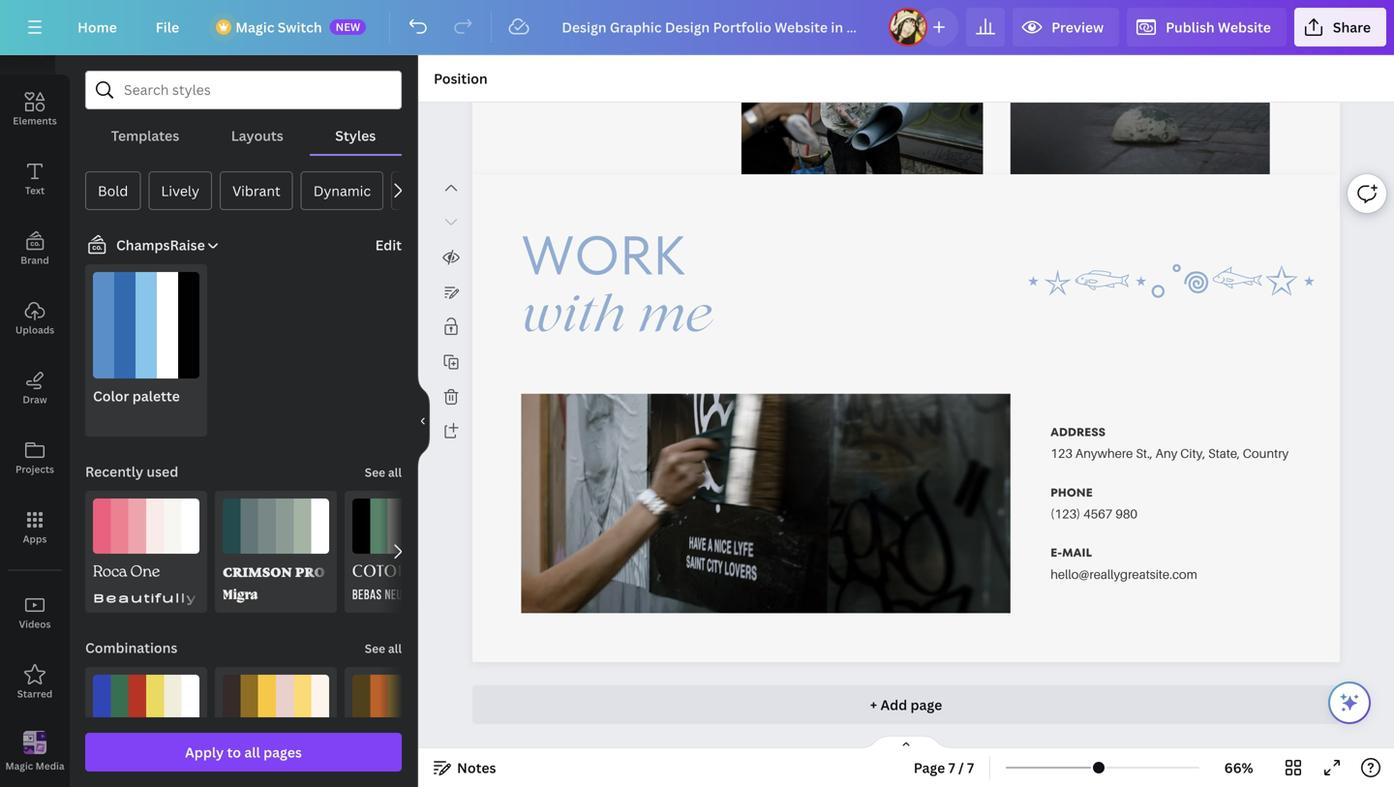 Task type: vqa. For each thing, say whether or not it's contained in the screenshot.
Animate DROPDOWN BUTTON
no



Task type: describe. For each thing, give the bounding box(es) containing it.
new
[[336, 19, 360, 34]]

side panel tab list
[[0, 5, 70, 787]]

starred button
[[0, 648, 70, 717]]

one
[[130, 562, 160, 585]]

uploads
[[15, 323, 54, 336]]

migra
[[223, 588, 258, 603]]

magic media button
[[0, 717, 70, 787]]

apply to all pages
[[185, 743, 302, 762]]

crimson pro migra
[[223, 563, 325, 603]]

work
[[521, 218, 685, 294]]

magic for magic media
[[5, 759, 33, 772]]

page
[[911, 695, 942, 714]]

color
[[93, 387, 129, 405]]

preview button
[[1013, 8, 1119, 46]]

pro
[[295, 563, 325, 580]]

main menu bar
[[0, 0, 1394, 55]]

draw
[[23, 393, 47, 406]]

me
[[639, 296, 712, 344]]

123
[[1051, 446, 1073, 461]]

projects button
[[0, 423, 70, 493]]

bold button
[[85, 171, 141, 210]]

crimson
[[223, 563, 292, 580]]

brand
[[21, 254, 49, 267]]

2 7 from the left
[[967, 759, 974, 777]]

publish website button
[[1127, 8, 1287, 46]]

see all button for combinations
[[363, 628, 404, 667]]

templates
[[111, 126, 179, 145]]

+
[[870, 695, 877, 714]]

⋆⭒𓆟⋆｡˚𖦹𓆜✩⋆
[[1024, 251, 1318, 310]]

see all for recently used
[[365, 464, 402, 480]]

publish
[[1166, 18, 1215, 36]]

brand button
[[0, 214, 70, 284]]

hello@reallygreatsite.com
[[1051, 567, 1198, 582]]

roca one beautifully delicious sans
[[93, 562, 353, 605]]

page 7 / 7
[[914, 759, 974, 777]]

city,
[[1181, 446, 1206, 461]]

color palette button
[[85, 264, 207, 437]]

st.,
[[1136, 446, 1153, 461]]

Design title text field
[[546, 8, 881, 46]]

/
[[959, 759, 964, 777]]

see for combinations
[[365, 641, 385, 656]]

to
[[227, 743, 241, 762]]

switch
[[278, 18, 322, 36]]

position button
[[426, 63, 495, 94]]

used
[[147, 462, 178, 481]]

(123)
[[1051, 506, 1081, 521]]

palette
[[132, 387, 180, 405]]

4567
[[1083, 506, 1113, 521]]

recently used button
[[83, 452, 180, 491]]

apply to all pages button
[[85, 733, 402, 772]]

with
[[521, 296, 626, 344]]

phone (123) 4567 980
[[1051, 484, 1138, 521]]

website
[[1218, 18, 1271, 36]]

color palette
[[93, 387, 180, 405]]

apply "toy store" style image
[[93, 675, 199, 781]]

styles button
[[309, 117, 402, 154]]

elements button
[[0, 75, 70, 144]]

design button
[[0, 5, 70, 75]]

+ add page button
[[473, 685, 1340, 724]]

draw button
[[0, 353, 70, 423]]

bold
[[98, 182, 128, 200]]

apps
[[23, 533, 47, 546]]

lively
[[161, 182, 199, 200]]

e-
[[1051, 545, 1062, 561]]

add
[[881, 695, 907, 714]]

text button
[[0, 144, 70, 214]]

address 123 anywhere st., any city, state, country
[[1051, 424, 1289, 461]]

canva assistant image
[[1338, 691, 1361, 715]]

page
[[914, 759, 945, 777]]

layouts
[[231, 126, 284, 145]]

state,
[[1208, 446, 1240, 461]]

see all button for recently used
[[363, 452, 404, 491]]

champsraise button
[[77, 233, 221, 257]]



Task type: locate. For each thing, give the bounding box(es) containing it.
combinations button
[[83, 628, 180, 667]]

country
[[1243, 446, 1289, 461]]

media
[[35, 759, 64, 772]]

2 see all button from the top
[[363, 628, 404, 667]]

66%
[[1224, 759, 1253, 777]]

templates button
[[85, 117, 205, 154]]

share
[[1333, 18, 1371, 36]]

apps button
[[0, 493, 70, 563]]

980
[[1116, 506, 1138, 521]]

pages
[[263, 743, 302, 762]]

videos
[[19, 618, 51, 631]]

all left hide image in the left of the page
[[388, 464, 402, 480]]

all right to
[[244, 743, 260, 762]]

edit button
[[375, 234, 402, 256]]

share button
[[1294, 8, 1387, 46]]

0 horizontal spatial magic
[[5, 759, 33, 772]]

2 see all from the top
[[365, 641, 402, 656]]

dynamic
[[313, 182, 371, 200]]

file
[[156, 18, 179, 36]]

Search styles search field
[[124, 72, 363, 108]]

1 vertical spatial see all button
[[363, 628, 404, 667]]

lively button
[[149, 171, 212, 210]]

recently
[[85, 462, 143, 481]]

1 horizontal spatial 7
[[967, 759, 974, 777]]

7
[[948, 759, 955, 777], [967, 759, 974, 777]]

vibrant
[[232, 182, 281, 200]]

layouts button
[[205, 117, 309, 154]]

66% button
[[1207, 752, 1270, 783]]

beautifully
[[93, 589, 197, 605]]

all for combinations
[[388, 641, 402, 656]]

styles
[[335, 126, 376, 145]]

all for recently used
[[388, 464, 402, 480]]

1 vertical spatial all
[[388, 641, 402, 656]]

2 see from the top
[[365, 641, 385, 656]]

publish website
[[1166, 18, 1271, 36]]

1 7 from the left
[[948, 759, 955, 777]]

work with me
[[521, 218, 712, 344]]

see left hide image in the left of the page
[[365, 464, 385, 480]]

home link
[[62, 8, 132, 46]]

see all down neue
[[365, 641, 402, 656]]

all down neue
[[388, 641, 402, 656]]

0 vertical spatial magic
[[235, 18, 274, 36]]

notes button
[[426, 752, 504, 783]]

edit
[[375, 236, 402, 254]]

see all for combinations
[[365, 641, 402, 656]]

projects
[[15, 463, 54, 476]]

0 horizontal spatial 7
[[948, 759, 955, 777]]

all inside apply to all pages 'button'
[[244, 743, 260, 762]]

file button
[[140, 8, 195, 46]]

mail
[[1062, 545, 1092, 561]]

position
[[434, 69, 488, 88]]

0 vertical spatial see all button
[[363, 452, 404, 491]]

phone
[[1051, 484, 1093, 501]]

1 horizontal spatial magic
[[235, 18, 274, 36]]

7 right /
[[967, 759, 974, 777]]

elements
[[13, 114, 57, 127]]

magic media
[[5, 759, 64, 772]]

vibrant button
[[220, 171, 293, 210]]

see all
[[365, 464, 402, 480], [365, 641, 402, 656]]

bebas
[[352, 589, 382, 603]]

cotoris
[[352, 562, 423, 582]]

0 vertical spatial all
[[388, 464, 402, 480]]

videos button
[[0, 578, 70, 648]]

0 vertical spatial see all
[[365, 464, 402, 480]]

preview
[[1052, 18, 1104, 36]]

magic switch
[[235, 18, 322, 36]]

see all button
[[363, 452, 404, 491], [363, 628, 404, 667]]

see all button down neue
[[363, 628, 404, 667]]

magic inside the main menu bar
[[235, 18, 274, 36]]

see for recently used
[[365, 464, 385, 480]]

1 see all button from the top
[[363, 452, 404, 491]]

+ add page
[[870, 695, 942, 714]]

starred
[[17, 687, 53, 701]]

home
[[77, 18, 117, 36]]

apply
[[185, 743, 224, 762]]

roca
[[93, 562, 127, 585]]

design
[[19, 45, 51, 58]]

1 see from the top
[[365, 464, 385, 480]]

magic left media
[[5, 759, 33, 772]]

0 vertical spatial see
[[365, 464, 385, 480]]

apply "lemon meringue" style image
[[223, 675, 329, 781]]

see all button left hide image in the left of the page
[[363, 452, 404, 491]]

hide image
[[417, 375, 430, 468]]

magic left switch
[[235, 18, 274, 36]]

anywhere
[[1076, 446, 1133, 461]]

magic for magic switch
[[235, 18, 274, 36]]

1 vertical spatial see
[[365, 641, 385, 656]]

1 see all from the top
[[365, 464, 402, 480]]

neue
[[385, 589, 408, 603]]

2 vertical spatial all
[[244, 743, 260, 762]]

text
[[25, 184, 45, 197]]

any
[[1156, 446, 1178, 461]]

delicious
[[204, 589, 295, 605]]

see
[[365, 464, 385, 480], [365, 641, 385, 656]]

combinations
[[85, 639, 178, 657]]

dynamic button
[[301, 171, 384, 210]]

champsraise
[[116, 236, 205, 254]]

magic inside button
[[5, 759, 33, 772]]

see down bebas
[[365, 641, 385, 656]]

7 left /
[[948, 759, 955, 777]]

1 vertical spatial magic
[[5, 759, 33, 772]]

magic
[[235, 18, 274, 36], [5, 759, 33, 772]]

1 vertical spatial see all
[[365, 641, 402, 656]]

see all left hide image in the left of the page
[[365, 464, 402, 480]]

recently used
[[85, 462, 178, 481]]

show pages image
[[860, 735, 953, 750]]



